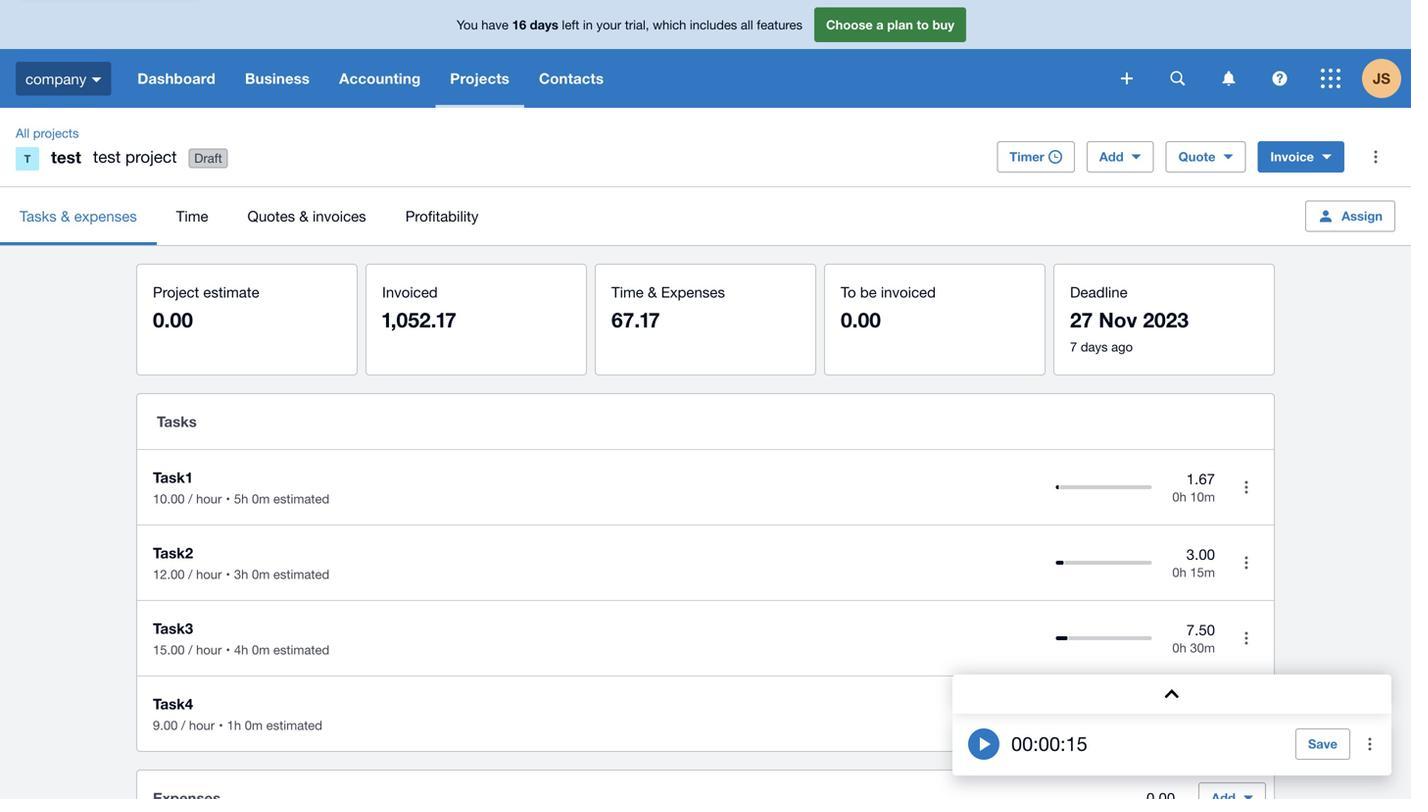 Task type: vqa. For each thing, say whether or not it's contained in the screenshot.
Other Specialised Food button
no



Task type: locate. For each thing, give the bounding box(es) containing it.
7.50
[[1187, 621, 1216, 638]]

/ for task1
[[188, 491, 193, 506]]

hour inside task4 9.00 / hour • 1h 0m estimated
[[189, 718, 215, 733]]

days right '7'
[[1081, 339, 1108, 354]]

1 test from the left
[[51, 147, 81, 167]]

hour inside task3 15.00 / hour • 4h 0m estimated
[[196, 642, 222, 657]]

hour for task1
[[196, 491, 222, 506]]

1,052.17
[[382, 307, 457, 332]]

hour left 3h
[[196, 567, 222, 582]]

1 vertical spatial more options image
[[1351, 725, 1390, 764]]

projects
[[450, 70, 510, 87]]

svg image
[[1322, 69, 1341, 88], [1171, 71, 1186, 86]]

• inside task2 12.00 / hour • 3h 0m estimated
[[226, 567, 230, 582]]

• down task3 15.00 / hour • 4h 0m estimated
[[219, 718, 223, 733]]

0m right 3h
[[252, 567, 270, 582]]

expenses
[[74, 207, 137, 225]]

1 0h from the top
[[1173, 489, 1187, 504]]

2 horizontal spatial &
[[648, 283, 657, 301]]

js button
[[1363, 49, 1412, 108]]

15m
[[1191, 565, 1216, 580]]

estimated inside task4 9.00 / hour • 1h 0m estimated
[[266, 718, 323, 733]]

svg image left js
[[1322, 69, 1341, 88]]

0m
[[252, 491, 270, 506], [252, 567, 270, 582], [252, 642, 270, 657], [1198, 716, 1216, 731], [245, 718, 263, 733]]

tasks
[[20, 207, 57, 225], [157, 413, 197, 430]]

dashboard link
[[123, 49, 230, 108]]

1 vertical spatial tasks
[[157, 413, 197, 430]]

task2 12.00 / hour • 3h 0m estimated
[[153, 544, 330, 582]]

svg image
[[1223, 71, 1236, 86], [1273, 71, 1288, 86], [1122, 73, 1133, 84], [91, 77, 101, 82]]

0h left 10m
[[1173, 489, 1187, 504]]

contacts
[[539, 70, 604, 87]]

test for test
[[51, 147, 81, 167]]

deadline 27 nov 2023 7 days ago
[[1071, 283, 1189, 354]]

0h inside 3.00 0h 15m
[[1173, 565, 1187, 580]]

0h left 30m
[[1173, 640, 1187, 655]]

& up 67.17
[[648, 283, 657, 301]]

plan
[[888, 17, 914, 32]]

1 vertical spatial 0h
[[1173, 565, 1187, 580]]

t
[[24, 152, 31, 165]]

1 horizontal spatial tasks
[[157, 413, 197, 430]]

& right quotes
[[299, 207, 309, 225]]

invoiced
[[881, 283, 936, 301]]

estimated inside task3 15.00 / hour • 4h 0m estimated
[[273, 642, 330, 657]]

0.00 down be
[[841, 307, 881, 332]]

• inside task3 15.00 / hour • 4h 0m estimated
[[226, 642, 230, 657]]

estimated inside task2 12.00 / hour • 3h 0m estimated
[[273, 567, 330, 582]]

2 0h from the top
[[1173, 565, 1187, 580]]

test left project
[[93, 147, 121, 166]]

days
[[530, 17, 559, 32], [1081, 339, 1108, 354]]

be
[[861, 283, 877, 301]]

1 horizontal spatial 9.00
[[1187, 697, 1216, 714]]

• inside task1 10.00 / hour • 5h 0m estimated
[[226, 491, 230, 506]]

/ right "15.00"
[[188, 642, 193, 657]]

0 horizontal spatial test
[[51, 147, 81, 167]]

• left 3h
[[226, 567, 230, 582]]

/ right 10.00 at the bottom
[[188, 491, 193, 506]]

estimated inside task1 10.00 / hour • 5h 0m estimated
[[273, 491, 330, 506]]

0h inside 7.50 0h 30m
[[1173, 640, 1187, 655]]

to be invoiced 0.00
[[841, 283, 936, 332]]

timer
[[1010, 149, 1045, 164]]

more options image right save
[[1351, 725, 1390, 764]]

• left 4h
[[226, 642, 230, 657]]

test
[[51, 147, 81, 167], [93, 147, 121, 166]]

hour inside task1 10.00 / hour • 5h 0m estimated
[[196, 491, 222, 506]]

more options image
[[1357, 137, 1396, 176], [1228, 543, 1267, 582], [1228, 619, 1267, 658]]

& for tasks & expenses
[[61, 207, 70, 225]]

0m right 4h
[[252, 642, 270, 657]]

0 horizontal spatial &
[[61, 207, 70, 225]]

hour for task3
[[196, 642, 222, 657]]

0 vertical spatial tasks
[[20, 207, 57, 225]]

more options image up the assign
[[1357, 137, 1396, 176]]

1h
[[1180, 716, 1194, 731], [227, 718, 241, 733]]

0m down 4h
[[245, 718, 263, 733]]

& for quotes & invoices
[[299, 207, 309, 225]]

1 vertical spatial time
[[612, 283, 644, 301]]

days right the 16
[[530, 17, 559, 32]]

0 vertical spatial 9.00
[[1187, 697, 1216, 714]]

• inside task4 9.00 / hour • 1h 0m estimated
[[219, 718, 223, 733]]

/ inside task4 9.00 / hour • 1h 0m estimated
[[181, 718, 186, 733]]

0m inside task1 10.00 / hour • 5h 0m estimated
[[252, 491, 270, 506]]

svg image right company
[[91, 77, 101, 82]]

profitability link
[[386, 187, 498, 245]]

0h
[[1173, 489, 1187, 504], [1173, 565, 1187, 580], [1173, 640, 1187, 655]]

27
[[1071, 307, 1094, 332]]

tasks & expenses
[[20, 207, 137, 225]]

0h left the 15m
[[1173, 565, 1187, 580]]

/ right 12.00
[[188, 567, 193, 582]]

1 vertical spatial more options image
[[1228, 543, 1267, 582]]

0m for task3
[[252, 642, 270, 657]]

0m inside task2 12.00 / hour • 3h 0m estimated
[[252, 567, 270, 582]]

invoiced 1,052.17
[[382, 283, 457, 332]]

0 horizontal spatial 9.00
[[153, 718, 178, 733]]

time
[[176, 207, 208, 225], [612, 283, 644, 301]]

accounting
[[339, 70, 421, 87]]

all
[[16, 126, 30, 141]]

0 horizontal spatial 0.00
[[153, 307, 193, 332]]

save button
[[1296, 728, 1351, 760]]

hour for task2
[[196, 567, 222, 582]]

projects button
[[436, 49, 525, 108]]

tasks for tasks
[[157, 413, 197, 430]]

more options image right the 15m
[[1228, 543, 1267, 582]]

3.00
[[1187, 546, 1216, 563]]

task2
[[153, 544, 193, 562]]

time down draft
[[176, 207, 208, 225]]

3.00 0h 15m
[[1173, 546, 1216, 580]]

draft
[[194, 151, 222, 166]]

which
[[653, 17, 687, 32]]

2 0.00 from the left
[[841, 307, 881, 332]]

tasks inside 'link'
[[20, 207, 57, 225]]

0 vertical spatial more options image
[[1228, 468, 1267, 507]]

hour inside task2 12.00 / hour • 3h 0m estimated
[[196, 567, 222, 582]]

1h down 4h
[[227, 718, 241, 733]]

1 0.00 from the left
[[153, 307, 193, 332]]

& left expenses
[[61, 207, 70, 225]]

project
[[125, 147, 177, 166]]

0.00 down project at top
[[153, 307, 193, 332]]

9.00 down 30m
[[1187, 697, 1216, 714]]

company
[[25, 70, 87, 87]]

time up 67.17
[[612, 283, 644, 301]]

0h for task3
[[1173, 640, 1187, 655]]

0 horizontal spatial time
[[176, 207, 208, 225]]

estimated
[[273, 491, 330, 506], [273, 567, 330, 582], [273, 642, 330, 657], [266, 718, 323, 733]]

0h inside 1.67 0h 10m
[[1173, 489, 1187, 504]]

0 vertical spatial 0h
[[1173, 489, 1187, 504]]

1 horizontal spatial time
[[612, 283, 644, 301]]

2 vertical spatial 0h
[[1173, 640, 1187, 655]]

0m for task2
[[252, 567, 270, 582]]

1.67
[[1187, 470, 1216, 487]]

dashboard
[[138, 70, 216, 87]]

• for task2
[[226, 567, 230, 582]]

hour down task4
[[189, 718, 215, 733]]

tasks down t
[[20, 207, 57, 225]]

ago
[[1112, 339, 1133, 354]]

2 test from the left
[[93, 147, 121, 166]]

& inside time & expenses 67.17
[[648, 283, 657, 301]]

1h down 30m
[[1180, 716, 1194, 731]]

1h inside 9.00 1h 0m
[[1180, 716, 1194, 731]]

1 horizontal spatial &
[[299, 207, 309, 225]]

/ down task4
[[181, 718, 186, 733]]

0 horizontal spatial 1h
[[227, 718, 241, 733]]

svg image inside company popup button
[[91, 77, 101, 82]]

• for task1
[[226, 491, 230, 506]]

hour left 4h
[[196, 642, 222, 657]]

0m right 5h
[[252, 491, 270, 506]]

start timer image
[[969, 728, 1000, 760]]

/ inside task1 10.00 / hour • 5h 0m estimated
[[188, 491, 193, 506]]

svg image up quote
[[1171, 71, 1186, 86]]

time inside time & expenses 67.17
[[612, 283, 644, 301]]

&
[[61, 207, 70, 225], [299, 207, 309, 225], [648, 283, 657, 301]]

67.17
[[612, 307, 660, 332]]

1 horizontal spatial 0.00
[[841, 307, 881, 332]]

tasks up task1 at the bottom left of page
[[157, 413, 197, 430]]

/
[[188, 491, 193, 506], [188, 567, 193, 582], [188, 642, 193, 657], [181, 718, 186, 733]]

time link
[[157, 187, 228, 245]]

1 horizontal spatial test
[[93, 147, 121, 166]]

• left 5h
[[226, 491, 230, 506]]

4h
[[234, 642, 248, 657]]

banner
[[0, 0, 1412, 108]]

15.00
[[153, 642, 185, 657]]

0 horizontal spatial svg image
[[1171, 71, 1186, 86]]

quotes
[[248, 207, 295, 225]]

task1
[[153, 469, 193, 486]]

0 horizontal spatial more options image
[[1228, 468, 1267, 507]]

9.00
[[1187, 697, 1216, 714], [153, 718, 178, 733]]

save
[[1309, 736, 1338, 752]]

expenses
[[661, 283, 725, 301]]

1h inside task4 9.00 / hour • 1h 0m estimated
[[227, 718, 241, 733]]

more options image right 30m
[[1228, 619, 1267, 658]]

test down projects
[[51, 147, 81, 167]]

/ inside task3 15.00 / hour • 4h 0m estimated
[[188, 642, 193, 657]]

0m down 30m
[[1198, 716, 1216, 731]]

0m inside task4 9.00 / hour • 1h 0m estimated
[[245, 718, 263, 733]]

1 horizontal spatial days
[[1081, 339, 1108, 354]]

& inside 'link'
[[61, 207, 70, 225]]

1 horizontal spatial 1h
[[1180, 716, 1194, 731]]

hour left 5h
[[196, 491, 222, 506]]

time for time & expenses 67.17
[[612, 283, 644, 301]]

more options image
[[1228, 468, 1267, 507], [1351, 725, 1390, 764]]

buy
[[933, 17, 955, 32]]

invoices
[[313, 207, 366, 225]]

project
[[153, 283, 199, 301]]

0 horizontal spatial days
[[530, 17, 559, 32]]

3 0h from the top
[[1173, 640, 1187, 655]]

your
[[597, 17, 622, 32]]

•
[[226, 491, 230, 506], [226, 567, 230, 582], [226, 642, 230, 657], [219, 718, 223, 733]]

0.00
[[153, 307, 193, 332], [841, 307, 881, 332]]

0h for task1
[[1173, 489, 1187, 504]]

more options image right 10m
[[1228, 468, 1267, 507]]

0m inside task3 15.00 / hour • 4h 0m estimated
[[252, 642, 270, 657]]

/ inside task2 12.00 / hour • 3h 0m estimated
[[188, 567, 193, 582]]

& for time & expenses 67.17
[[648, 283, 657, 301]]

1 vertical spatial 9.00
[[153, 718, 178, 733]]

invoice
[[1271, 149, 1315, 164]]

2 vertical spatial more options image
[[1228, 619, 1267, 658]]

0 vertical spatial time
[[176, 207, 208, 225]]

0 vertical spatial days
[[530, 17, 559, 32]]

features
[[757, 17, 803, 32]]

1 vertical spatial days
[[1081, 339, 1108, 354]]

9.00 down task4
[[153, 718, 178, 733]]

0 horizontal spatial tasks
[[20, 207, 57, 225]]



Task type: describe. For each thing, give the bounding box(es) containing it.
js
[[1374, 70, 1391, 87]]

task4 9.00 / hour • 1h 0m estimated
[[153, 695, 323, 733]]

12.00
[[153, 567, 185, 582]]

7.50 0h 30m
[[1173, 621, 1216, 655]]

1 horizontal spatial svg image
[[1322, 69, 1341, 88]]

test project
[[93, 147, 177, 166]]

time for time
[[176, 207, 208, 225]]

in
[[583, 17, 593, 32]]

estimate
[[203, 283, 259, 301]]

10.00
[[153, 491, 185, 506]]

project estimate 0.00
[[153, 283, 259, 332]]

• for task4
[[219, 718, 223, 733]]

add
[[1100, 149, 1124, 164]]

7
[[1071, 339, 1078, 354]]

trial,
[[625, 17, 650, 32]]

invoice button
[[1258, 141, 1345, 173]]

more options image for task2
[[1228, 543, 1267, 582]]

includes
[[690, 17, 738, 32]]

invoiced
[[382, 283, 438, 301]]

left
[[562, 17, 580, 32]]

9.00 inside task4 9.00 / hour • 1h 0m estimated
[[153, 718, 178, 733]]

svg image up the quote popup button
[[1223, 71, 1236, 86]]

estimated for task1
[[273, 491, 330, 506]]

you have 16 days left in your trial, which includes all features
[[457, 17, 803, 32]]

svg image up add 'popup button'
[[1122, 73, 1133, 84]]

days inside banner
[[530, 17, 559, 32]]

test for test project
[[93, 147, 121, 166]]

tasks for tasks & expenses
[[20, 207, 57, 225]]

company button
[[0, 49, 123, 108]]

task1 10.00 / hour • 5h 0m estimated
[[153, 469, 330, 506]]

quotes & invoices link
[[228, 187, 386, 245]]

time & expenses 67.17
[[612, 283, 725, 332]]

business
[[245, 70, 310, 87]]

estimated for task3
[[273, 642, 330, 657]]

/ for task3
[[188, 642, 193, 657]]

2023
[[1144, 307, 1189, 332]]

banner containing dashboard
[[0, 0, 1412, 108]]

choose
[[827, 17, 873, 32]]

business button
[[230, 49, 325, 108]]

projects
[[33, 126, 79, 141]]

accounting button
[[325, 49, 436, 108]]

nov
[[1099, 307, 1138, 332]]

0m inside 9.00 1h 0m
[[1198, 716, 1216, 731]]

to
[[841, 283, 857, 301]]

9.00 inside 9.00 1h 0m
[[1187, 697, 1216, 714]]

quote
[[1179, 149, 1216, 164]]

estimated for task4
[[266, 718, 323, 733]]

00:00:15
[[1012, 732, 1088, 755]]

more options image for task3
[[1228, 619, 1267, 658]]

all projects link
[[8, 124, 87, 143]]

0m for task4
[[245, 718, 263, 733]]

0.00 inside to be invoiced 0.00
[[841, 307, 881, 332]]

task4
[[153, 695, 193, 713]]

task3 15.00 / hour • 4h 0m estimated
[[153, 620, 330, 657]]

1 horizontal spatial more options image
[[1351, 725, 1390, 764]]

0h for task2
[[1173, 565, 1187, 580]]

/ for task2
[[188, 567, 193, 582]]

svg image up "invoice"
[[1273, 71, 1288, 86]]

a
[[877, 17, 884, 32]]

assign button
[[1306, 201, 1396, 232]]

to
[[917, 17, 929, 32]]

30m
[[1191, 640, 1216, 655]]

1.67 0h 10m
[[1173, 470, 1216, 504]]

all projects
[[16, 126, 79, 141]]

0.00 inside project estimate 0.00
[[153, 307, 193, 332]]

deadline
[[1071, 283, 1128, 301]]

10m
[[1191, 489, 1216, 504]]

hour for task4
[[189, 718, 215, 733]]

have
[[482, 17, 509, 32]]

• for task3
[[226, 642, 230, 657]]

profitability
[[406, 207, 479, 225]]

quote button
[[1166, 141, 1247, 173]]

0 vertical spatial more options image
[[1357, 137, 1396, 176]]

quotes & invoices
[[248, 207, 366, 225]]

timer button
[[997, 141, 1075, 173]]

all
[[741, 17, 754, 32]]

estimated for task2
[[273, 567, 330, 582]]

days inside deadline 27 nov 2023 7 days ago
[[1081, 339, 1108, 354]]

9.00 1h 0m
[[1180, 697, 1216, 731]]

0m for task1
[[252, 491, 270, 506]]

16
[[512, 17, 527, 32]]

task3
[[153, 620, 193, 637]]

/ for task4
[[181, 718, 186, 733]]

add button
[[1087, 141, 1155, 173]]

tasks & expenses link
[[0, 187, 157, 245]]

5h
[[234, 491, 248, 506]]

you
[[457, 17, 478, 32]]

assign
[[1342, 208, 1383, 224]]

choose a plan to buy
[[827, 17, 955, 32]]



